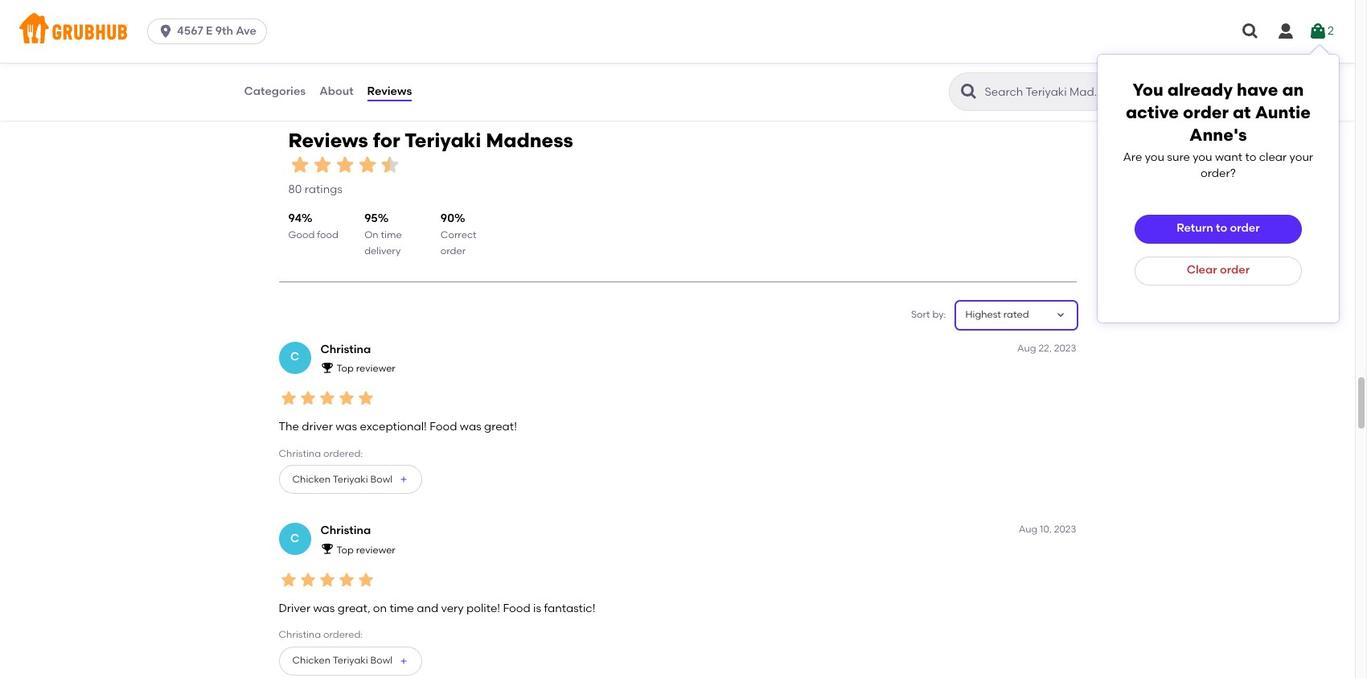Task type: describe. For each thing, give the bounding box(es) containing it.
reviews for reviews for teriyaki madness
[[288, 129, 368, 152]]

ordered: for great,
[[323, 629, 363, 641]]

sure
[[1168, 150, 1191, 164]]

4567 e 9th ave button
[[147, 19, 273, 44]]

plus icon image for food
[[399, 475, 409, 484]]

delivery
[[365, 245, 401, 256]]

0 vertical spatial teriyaki
[[405, 129, 481, 152]]

food
[[317, 229, 339, 240]]

clear
[[1187, 263, 1218, 277]]

madness
[[486, 129, 573, 152]]

e
[[206, 24, 213, 38]]

order inside 90 correct order
[[441, 245, 466, 256]]

95 on time delivery
[[365, 212, 402, 256]]

4567 e 9th ave
[[177, 24, 257, 38]]

driver was great, on time and very polite! food is fantastic!
[[279, 602, 596, 615]]

trophy icon image for was
[[321, 542, 333, 555]]

2 button
[[1309, 17, 1335, 46]]

reviews for teriyaki madness
[[288, 129, 573, 152]]

c for the
[[290, 350, 299, 364]]

1 you from the left
[[1145, 150, 1165, 164]]

great,
[[338, 602, 370, 615]]

about button
[[319, 63, 354, 121]]

categories
[[244, 84, 306, 98]]

order inside you already have an active order at
[[1183, 102, 1229, 122]]

22,
[[1039, 342, 1052, 354]]

sort by:
[[911, 309, 946, 320]]

highest rated
[[966, 309, 1029, 320]]

is
[[533, 602, 541, 615]]

highest
[[966, 309, 1001, 320]]

2023 for the driver was exceptional! food was great!
[[1054, 342, 1077, 354]]

at
[[1233, 102, 1251, 122]]

teriyaki for on
[[333, 655, 368, 666]]

94
[[288, 212, 302, 225]]

Sort by: field
[[966, 308, 1029, 322]]

reviews button
[[366, 63, 413, 121]]

1 svg image from the left
[[1241, 22, 1261, 41]]

aug for driver was great, on time and very polite! food is fantastic!
[[1019, 524, 1038, 535]]

want
[[1215, 150, 1243, 164]]

the
[[279, 420, 299, 434]]

chicken teriyaki bowl for was
[[292, 473, 393, 485]]

95
[[365, 212, 378, 225]]

and
[[417, 602, 439, 615]]

search icon image
[[959, 82, 979, 101]]

svg image
[[158, 23, 174, 39]]

your
[[1290, 150, 1314, 164]]

aug for the driver was exceptional! food was great!
[[1018, 342, 1037, 354]]

chicken for driver
[[292, 473, 331, 485]]

auntie anne's
[[1190, 102, 1311, 145]]

94 good food
[[288, 212, 339, 240]]

are you sure you want to clear your order
[[1124, 150, 1314, 180]]

1 horizontal spatial was
[[336, 420, 357, 434]]

80 ratings
[[288, 182, 343, 196]]

auntie
[[1255, 102, 1311, 122]]

0 horizontal spatial was
[[313, 602, 335, 615]]

the driver was exceptional! food was great!
[[279, 420, 517, 434]]

have
[[1237, 80, 1279, 100]]

anne's
[[1190, 125, 1248, 145]]

2 horizontal spatial was
[[460, 420, 482, 434]]

categories button
[[243, 63, 307, 121]]

caret down icon image
[[1054, 309, 1067, 322]]

svg image inside '2' button
[[1309, 22, 1328, 41]]



Task type: vqa. For each thing, say whether or not it's contained in the screenshot.
'times'
no



Task type: locate. For each thing, give the bounding box(es) containing it.
1 vertical spatial top
[[337, 544, 354, 556]]

teriyaki down driver
[[333, 473, 368, 485]]

2 christina ordered: from the top
[[279, 629, 363, 641]]

ordered: down driver
[[323, 448, 363, 459]]

c up the
[[290, 350, 299, 364]]

0 vertical spatial top
[[337, 363, 354, 374]]

about
[[320, 84, 354, 98]]

0 vertical spatial 2023
[[1054, 342, 1077, 354]]

was left great! at the left bottom of page
[[460, 420, 482, 434]]

chicken teriyaki bowl button down driver
[[279, 465, 422, 494]]

1 vertical spatial food
[[503, 602, 531, 615]]

chicken teriyaki bowl button
[[279, 465, 422, 494], [279, 646, 422, 675]]

bowl for on
[[370, 655, 393, 666]]

reviews for reviews
[[367, 84, 412, 98]]

svg image
[[1241, 22, 1261, 41], [1277, 22, 1296, 41], [1309, 22, 1328, 41]]

top reviewer for exceptional!
[[337, 363, 396, 374]]

to right "want"
[[1246, 150, 1257, 164]]

10,
[[1040, 524, 1052, 535]]

you
[[1145, 150, 1165, 164], [1193, 150, 1213, 164]]

chicken down driver
[[292, 473, 331, 485]]

1 vertical spatial teriyaki
[[333, 473, 368, 485]]

food
[[430, 420, 457, 434], [503, 602, 531, 615]]

Search Teriyaki Madness  search field
[[983, 84, 1107, 100]]

top reviewer
[[337, 363, 396, 374], [337, 544, 396, 556]]

top reviewer up "exceptional!"
[[337, 363, 396, 374]]

clear order
[[1187, 263, 1250, 277]]

order inside are you sure you want to clear your order
[[1201, 167, 1231, 180]]

0 horizontal spatial food
[[430, 420, 457, 434]]

teriyaki right for
[[405, 129, 481, 152]]

1 vertical spatial plus icon image
[[399, 656, 409, 666]]

0 vertical spatial chicken teriyaki bowl button
[[279, 465, 422, 494]]

1 bowl from the top
[[370, 473, 393, 485]]

0 vertical spatial aug
[[1018, 342, 1037, 354]]

order up clear order
[[1230, 222, 1260, 235]]

c up "driver"
[[290, 532, 299, 545]]

90
[[441, 212, 455, 225]]

1 chicken teriyaki bowl from the top
[[292, 473, 393, 485]]

0 vertical spatial top reviewer
[[337, 363, 396, 374]]

chicken teriyaki bowl down great,
[[292, 655, 393, 666]]

you
[[1133, 80, 1164, 100]]

1 vertical spatial bowl
[[370, 655, 393, 666]]

reviews up ratings
[[288, 129, 368, 152]]

order right clear
[[1220, 263, 1250, 277]]

1 horizontal spatial food
[[503, 602, 531, 615]]

driver
[[302, 420, 333, 434]]

correct
[[441, 229, 477, 240]]

top
[[337, 363, 354, 374], [337, 544, 354, 556]]

0 vertical spatial reviewer
[[356, 363, 396, 374]]

0 vertical spatial plus icon image
[[399, 475, 409, 484]]

chicken for was
[[292, 655, 331, 666]]

0 vertical spatial food
[[430, 420, 457, 434]]

on
[[373, 602, 387, 615]]

1 vertical spatial aug
[[1019, 524, 1038, 535]]

1 vertical spatial to
[[1216, 222, 1228, 235]]

was right "driver"
[[313, 602, 335, 615]]

2023 right 22, in the right bottom of the page
[[1054, 342, 1077, 354]]

1 reviewer from the top
[[356, 363, 396, 374]]

you right sure
[[1193, 150, 1213, 164]]

plus icon image down driver was great, on time and very polite! food is fantastic!
[[399, 656, 409, 666]]

90 correct order
[[441, 212, 477, 256]]

are
[[1124, 150, 1143, 164]]

2 chicken teriyaki bowl button from the top
[[279, 646, 422, 675]]

?
[[1231, 167, 1236, 180]]

1 horizontal spatial svg image
[[1277, 22, 1296, 41]]

0 vertical spatial time
[[381, 229, 402, 240]]

top for was
[[337, 363, 354, 374]]

time up the delivery
[[381, 229, 402, 240]]

chicken
[[292, 473, 331, 485], [292, 655, 331, 666]]

chicken teriyaki bowl button for was
[[279, 465, 422, 494]]

tooltip
[[1098, 45, 1339, 322]]

plus icon image
[[399, 475, 409, 484], [399, 656, 409, 666]]

c for driver
[[290, 532, 299, 545]]

80
[[288, 182, 302, 196]]

1 horizontal spatial you
[[1193, 150, 1213, 164]]

2 vertical spatial teriyaki
[[333, 655, 368, 666]]

1 vertical spatial chicken
[[292, 655, 331, 666]]

chicken teriyaki bowl button for great,
[[279, 646, 422, 675]]

1 chicken from the top
[[292, 473, 331, 485]]

bowl
[[370, 473, 393, 485], [370, 655, 393, 666]]

teriyaki
[[405, 129, 481, 152], [333, 473, 368, 485], [333, 655, 368, 666]]

teriyaki for exceptional!
[[333, 473, 368, 485]]

return to order
[[1177, 222, 1260, 235]]

2 you from the left
[[1193, 150, 1213, 164]]

sort
[[911, 309, 930, 320]]

0 vertical spatial trophy icon image
[[321, 361, 333, 374]]

on
[[365, 229, 379, 240]]

c
[[290, 350, 299, 364], [290, 532, 299, 545]]

1 vertical spatial c
[[290, 532, 299, 545]]

was
[[336, 420, 357, 434], [460, 420, 482, 434], [313, 602, 335, 615]]

driver
[[279, 602, 311, 615]]

reviews up for
[[367, 84, 412, 98]]

by:
[[933, 309, 946, 320]]

time right on
[[390, 602, 414, 615]]

aug 22, 2023
[[1018, 342, 1077, 354]]

reviewer up "exceptional!"
[[356, 363, 396, 374]]

2 trophy icon image from the top
[[321, 542, 333, 555]]

reviewer up on
[[356, 544, 396, 556]]

top for great,
[[337, 544, 354, 556]]

trophy icon image for driver
[[321, 361, 333, 374]]

1 top reviewer from the top
[[337, 363, 396, 374]]

food left is
[[503, 602, 531, 615]]

1 vertical spatial reviewer
[[356, 544, 396, 556]]

time
[[381, 229, 402, 240], [390, 602, 414, 615]]

2 ordered: from the top
[[323, 629, 363, 641]]

aug left 22, in the right bottom of the page
[[1018, 342, 1037, 354]]

reviewer for on
[[356, 544, 396, 556]]

1 vertical spatial time
[[390, 602, 414, 615]]

top up the driver was exceptional! food was great!
[[337, 363, 354, 374]]

1 vertical spatial chicken teriyaki bowl button
[[279, 646, 422, 675]]

2
[[1328, 24, 1335, 38]]

reviews inside button
[[367, 84, 412, 98]]

clear order button
[[1135, 256, 1302, 285]]

2 horizontal spatial svg image
[[1309, 22, 1328, 41]]

top reviewer up great,
[[337, 544, 396, 556]]

ave
[[236, 24, 257, 38]]

fantastic!
[[544, 602, 596, 615]]

active
[[1126, 102, 1179, 122]]

reviewer
[[356, 363, 396, 374], [356, 544, 396, 556]]

star icon image
[[288, 154, 311, 176], [311, 154, 333, 176], [333, 154, 356, 176], [356, 154, 378, 176], [378, 154, 401, 176], [378, 154, 401, 176], [279, 389, 298, 408], [298, 389, 317, 408], [317, 389, 337, 408], [337, 389, 356, 408], [356, 389, 375, 408], [279, 570, 298, 589], [298, 570, 317, 589], [317, 570, 337, 589], [337, 570, 356, 589], [356, 570, 375, 589]]

christina ordered: for driver
[[279, 448, 363, 459]]

2 svg image from the left
[[1277, 22, 1296, 41]]

clear
[[1260, 150, 1287, 164]]

to inside are you sure you want to clear your order
[[1246, 150, 1257, 164]]

1 vertical spatial top reviewer
[[337, 544, 396, 556]]

order down correct
[[441, 245, 466, 256]]

1 vertical spatial trophy icon image
[[321, 542, 333, 555]]

exceptional!
[[360, 420, 427, 434]]

2 chicken teriyaki bowl from the top
[[292, 655, 393, 666]]

2 top reviewer from the top
[[337, 544, 396, 556]]

0 vertical spatial c
[[290, 350, 299, 364]]

1 vertical spatial chicken teriyaki bowl
[[292, 655, 393, 666]]

great!
[[484, 420, 517, 434]]

chicken teriyaki bowl down driver
[[292, 473, 393, 485]]

return to order button
[[1135, 214, 1302, 243]]

ordered: for was
[[323, 448, 363, 459]]

2 bowl from the top
[[370, 655, 393, 666]]

bowl down "exceptional!"
[[370, 473, 393, 485]]

reviewer for exceptional!
[[356, 363, 396, 374]]

christina
[[321, 342, 371, 356], [279, 448, 321, 459], [321, 524, 371, 537], [279, 629, 321, 641]]

0 vertical spatial christina ordered:
[[279, 448, 363, 459]]

1 vertical spatial reviews
[[288, 129, 368, 152]]

was right driver
[[336, 420, 357, 434]]

christina ordered: for was
[[279, 629, 363, 641]]

you right "are"
[[1145, 150, 1165, 164]]

0 vertical spatial reviews
[[367, 84, 412, 98]]

1 christina ordered: from the top
[[279, 448, 363, 459]]

christina ordered: down driver
[[279, 448, 363, 459]]

bowl down on
[[370, 655, 393, 666]]

0 vertical spatial chicken
[[292, 473, 331, 485]]

1 ordered: from the top
[[323, 448, 363, 459]]

to
[[1246, 150, 1257, 164], [1216, 222, 1228, 235]]

1 plus icon image from the top
[[399, 475, 409, 484]]

rated
[[1004, 309, 1029, 320]]

2023
[[1054, 342, 1077, 354], [1054, 524, 1077, 535]]

time inside 95 on time delivery
[[381, 229, 402, 240]]

3 svg image from the left
[[1309, 22, 1328, 41]]

very
[[441, 602, 464, 615]]

bowl for exceptional!
[[370, 473, 393, 485]]

aug left "10," at the bottom
[[1019, 524, 1038, 535]]

good
[[288, 229, 315, 240]]

1 vertical spatial christina ordered:
[[279, 629, 363, 641]]

0 horizontal spatial to
[[1216, 222, 1228, 235]]

for
[[373, 129, 400, 152]]

0 vertical spatial bowl
[[370, 473, 393, 485]]

0 horizontal spatial you
[[1145, 150, 1165, 164]]

0 vertical spatial ordered:
[[323, 448, 363, 459]]

1 vertical spatial ordered:
[[323, 629, 363, 641]]

top up great,
[[337, 544, 354, 556]]

2 plus icon image from the top
[[399, 656, 409, 666]]

to right 'return'
[[1216, 222, 1228, 235]]

you already have an active order at
[[1126, 80, 1304, 122]]

4567
[[177, 24, 203, 38]]

trophy icon image
[[321, 361, 333, 374], [321, 542, 333, 555]]

1 chicken teriyaki bowl button from the top
[[279, 465, 422, 494]]

1 top from the top
[[337, 363, 354, 374]]

polite!
[[467, 602, 500, 615]]

1 trophy icon image from the top
[[321, 361, 333, 374]]

already
[[1168, 80, 1233, 100]]

chicken teriyaki bowl
[[292, 473, 393, 485], [292, 655, 393, 666]]

ordered: down great,
[[323, 629, 363, 641]]

chicken down "driver"
[[292, 655, 331, 666]]

an
[[1283, 80, 1304, 100]]

1 horizontal spatial to
[[1246, 150, 1257, 164]]

chicken teriyaki bowl button down great,
[[279, 646, 422, 675]]

christina ordered: down "driver"
[[279, 629, 363, 641]]

0 vertical spatial chicken teriyaki bowl
[[292, 473, 393, 485]]

2 top from the top
[[337, 544, 354, 556]]

2 c from the top
[[290, 532, 299, 545]]

1 vertical spatial 2023
[[1054, 524, 1077, 535]]

reviews
[[367, 84, 412, 98], [288, 129, 368, 152]]

2 reviewer from the top
[[356, 544, 396, 556]]

1 2023 from the top
[[1054, 342, 1077, 354]]

plus icon image for time
[[399, 656, 409, 666]]

top reviewer for on
[[337, 544, 396, 556]]

main navigation navigation
[[0, 0, 1356, 63]]

aug
[[1018, 342, 1037, 354], [1019, 524, 1038, 535]]

1 c from the top
[[290, 350, 299, 364]]

0 horizontal spatial svg image
[[1241, 22, 1261, 41]]

tooltip containing you already have an active order at
[[1098, 45, 1339, 322]]

2023 for driver was great, on time and very polite! food is fantastic!
[[1054, 524, 1077, 535]]

christina ordered:
[[279, 448, 363, 459], [279, 629, 363, 641]]

ordered:
[[323, 448, 363, 459], [323, 629, 363, 641]]

teriyaki down great,
[[333, 655, 368, 666]]

order down already
[[1183, 102, 1229, 122]]

2023 right "10," at the bottom
[[1054, 524, 1077, 535]]

9th
[[215, 24, 233, 38]]

plus icon image down the driver was exceptional! food was great!
[[399, 475, 409, 484]]

order down "want"
[[1201, 167, 1231, 180]]

2 chicken from the top
[[292, 655, 331, 666]]

ratings
[[305, 182, 343, 196]]

0 vertical spatial to
[[1246, 150, 1257, 164]]

return
[[1177, 222, 1214, 235]]

to inside return to order button
[[1216, 222, 1228, 235]]

aug 10, 2023
[[1019, 524, 1077, 535]]

food right "exceptional!"
[[430, 420, 457, 434]]

2 2023 from the top
[[1054, 524, 1077, 535]]

chicken teriyaki bowl for great,
[[292, 655, 393, 666]]

order
[[1183, 102, 1229, 122], [1201, 167, 1231, 180], [1230, 222, 1260, 235], [441, 245, 466, 256], [1220, 263, 1250, 277]]



